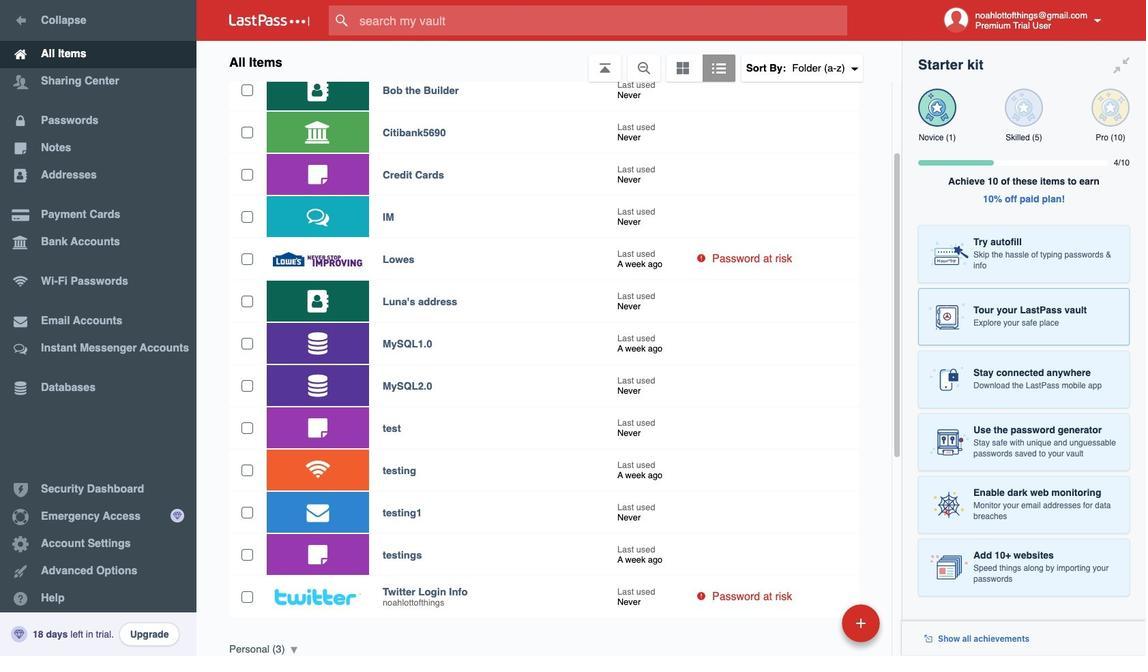 Task type: locate. For each thing, give the bounding box(es) containing it.
new item navigation
[[748, 601, 888, 657]]



Task type: describe. For each thing, give the bounding box(es) containing it.
Search search field
[[329, 5, 874, 35]]

new item element
[[748, 604, 885, 643]]

search my vault text field
[[329, 5, 874, 35]]

vault options navigation
[[196, 41, 902, 82]]

lastpass image
[[229, 14, 310, 27]]

main navigation navigation
[[0, 0, 196, 657]]



